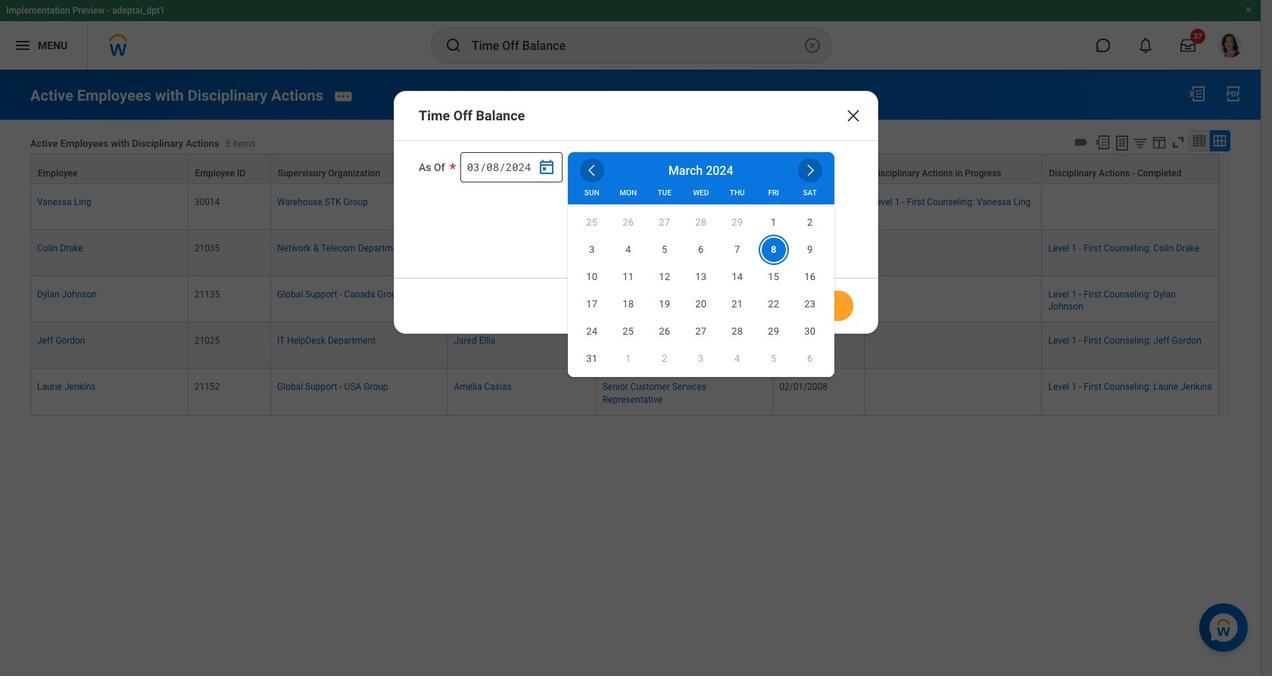 Task type: locate. For each thing, give the bounding box(es) containing it.
1 vertical spatial 5
[[662, 244, 667, 255]]

1 horizontal spatial 4 button
[[725, 347, 749, 371]]

first down 'level 1 - first counseling: jeff gordon'
[[1084, 382, 1102, 393]]

1 horizontal spatial helpdesk
[[612, 336, 651, 346]]

0 vertical spatial 4 button
[[616, 238, 640, 262]]

representative down senior
[[603, 394, 663, 405]]

ling
[[74, 197, 91, 207], [1014, 197, 1031, 207]]

1 horizontal spatial 1 button
[[762, 211, 786, 235]]

26 down "clerk" at the top left
[[623, 217, 634, 228]]

1 vertical spatial 6
[[807, 353, 813, 364]]

18 button
[[616, 292, 640, 317]]

1 row from the top
[[30, 154, 1219, 184]]

26 button down 19 'button' on the top
[[652, 320, 677, 344]]

5 inside active employees with disciplinary actions 5 items
[[225, 139, 231, 149]]

2 jenkins from the left
[[1181, 382, 1212, 393]]

progress
[[965, 168, 1001, 179]]

22
[[768, 299, 779, 310]]

time off balance dialog
[[394, 91, 878, 334]]

1 it from the left
[[277, 336, 285, 346]]

employees up active employees with disciplinary actions 5 items
[[77, 86, 151, 104]]

1 button down the it helpdesk specialist
[[616, 347, 640, 371]]

1 horizontal spatial vanessa
[[977, 197, 1011, 207]]

0 horizontal spatial 25 button
[[580, 211, 604, 235]]

2 row from the top
[[30, 184, 1219, 230]]

customer right senior
[[630, 382, 670, 393]]

0 vertical spatial cell
[[1042, 184, 1219, 230]]

1 vertical spatial cell
[[865, 369, 1042, 415]]

27 button down 20 "button"
[[689, 320, 713, 344]]

01/01/2000 down ok button
[[779, 336, 828, 346]]

28
[[695, 217, 706, 228], [732, 326, 743, 337]]

1 vertical spatial 29
[[768, 326, 779, 337]]

4 row from the top
[[30, 276, 1219, 323]]

amelia casias
[[454, 382, 512, 393]]

- left completed
[[1132, 168, 1135, 179]]

table image
[[1192, 133, 1207, 148]]

level for level 1 - first counseling: laurie jenkins
[[1048, 382, 1069, 393]]

warehouse stk group
[[277, 197, 368, 207]]

0 horizontal spatial 29
[[732, 217, 743, 228]]

- inside banner
[[107, 5, 110, 16]]

1 vertical spatial 4
[[735, 353, 740, 364]]

row
[[30, 154, 1219, 184], [30, 184, 1219, 230], [30, 230, 1219, 276], [30, 276, 1219, 323], [30, 323, 1219, 369], [30, 369, 1219, 415]]

toolbar inside active employees with disciplinary actions "main content"
[[1071, 130, 1230, 154]]

4 down 21 button
[[735, 353, 740, 364]]

01/01/2000 up 16
[[779, 243, 828, 254]]

helpdesk for department
[[287, 336, 326, 346]]

notifications large image
[[1138, 38, 1153, 53]]

1 up level 1 - first counseling: dylan johnson link
[[1072, 243, 1077, 254]]

28 down 21 button
[[732, 326, 743, 337]]

21035
[[194, 243, 220, 254]]

chevron left image
[[584, 163, 599, 178]]

senior customer services representative link
[[603, 379, 706, 405]]

4 button up 11
[[616, 238, 640, 262]]

- up level 1 - first counseling: jeff gordon link
[[1079, 289, 1081, 300]]

2 button down 01/01/2022
[[798, 211, 822, 235]]

6 button up the 13
[[689, 238, 713, 262]]

6 row from the top
[[30, 369, 1219, 415]]

active
[[30, 86, 73, 104], [30, 138, 58, 149]]

2 down specialist
[[662, 353, 667, 364]]

laurie jenkins link
[[37, 379, 96, 393]]

3 left system
[[589, 244, 595, 255]]

1 horizontal spatial it
[[603, 336, 610, 346]]

employee up the vanessa ling link
[[38, 168, 78, 179]]

1 vertical spatial 4 button
[[725, 347, 749, 371]]

level inside level 1 - first counseling: dylan johnson
[[1048, 289, 1069, 300]]

3 button up "10"
[[580, 238, 604, 262]]

colin inside level 1 - first counseling: colin drake link
[[1153, 243, 1174, 254]]

- left "canada"
[[339, 289, 342, 300]]

first inside 'link'
[[907, 197, 925, 207]]

- for global support - canada group
[[339, 289, 342, 300]]

0 horizontal spatial jeff
[[37, 336, 53, 346]]

click to view/edit grid preferences image
[[1151, 134, 1168, 150]]

chevron right image
[[802, 163, 818, 178]]

employees for active employees with disciplinary actions 5 items
[[60, 138, 108, 149]]

1 horizontal spatial johnson
[[1048, 302, 1083, 312]]

29 for the topmost 29 button
[[732, 217, 743, 228]]

row containing laurie jenkins
[[30, 369, 1219, 415]]

representative inside senior customer services representative
[[603, 394, 663, 405]]

preview
[[72, 5, 105, 16]]

0 horizontal spatial colin
[[37, 243, 58, 254]]

0 vertical spatial 25
[[586, 217, 597, 228]]

25 button down "clerk" at the top left
[[580, 211, 604, 235]]

counseling: for laurie
[[1104, 382, 1151, 393]]

helpdesk up global support - usa group link
[[287, 336, 326, 346]]

- inside level 1 - first counseling: dylan johnson
[[1079, 289, 1081, 300]]

1 vertical spatial global
[[277, 382, 303, 393]]

1 vertical spatial active
[[30, 138, 58, 149]]

20 button
[[689, 292, 713, 317]]

3 for the right 3 button
[[698, 353, 704, 364]]

helpdesk down 18 button
[[612, 336, 651, 346]]

0 horizontal spatial 27
[[659, 217, 670, 228]]

in
[[955, 168, 963, 179]]

3 row from the top
[[30, 230, 1219, 276]]

id
[[237, 168, 246, 179]]

department up usa
[[328, 336, 376, 346]]

cell
[[1042, 184, 1219, 230], [865, 369, 1042, 415]]

5 left items
[[225, 139, 231, 149]]

1 for level 1 - first counseling: laurie jenkins
[[1072, 382, 1077, 393]]

customer down 11 button
[[603, 289, 642, 300]]

march  2024 application
[[568, 152, 834, 377]]

first down level 1 - first counseling: dylan johnson
[[1084, 336, 1102, 346]]

0 horizontal spatial 6 button
[[689, 238, 713, 262]]

support inside "link"
[[305, 289, 337, 300]]

13
[[695, 271, 706, 283]]

department right telecom
[[358, 243, 406, 254]]

24 button
[[580, 320, 604, 344]]

25 button
[[580, 211, 604, 235], [616, 320, 640, 344]]

stk
[[325, 197, 341, 207]]

network & telecom department
[[277, 243, 406, 254]]

employees
[[77, 86, 151, 104], [60, 138, 108, 149]]

2 horizontal spatial 5
[[771, 353, 776, 364]]

30
[[804, 326, 816, 337]]

6 button down 30 button
[[798, 347, 822, 371]]

1 horizontal spatial 29
[[768, 326, 779, 337]]

row containing dylan johnson
[[30, 276, 1219, 323]]

1 inside level 1 - first counseling: dylan johnson
[[1072, 289, 1077, 300]]

10 button
[[580, 265, 604, 289]]

global support - canada group link
[[277, 286, 402, 300]]

counseling: inside 'link'
[[927, 197, 974, 207]]

25 button down 18 button
[[616, 320, 640, 344]]

counseling:
[[927, 197, 974, 207], [1104, 243, 1151, 254], [1104, 289, 1151, 300], [1104, 336, 1151, 346], [1104, 382, 1151, 393]]

0 vertical spatial 29 button
[[725, 211, 749, 235]]

1 down 'level 1 - first counseling: jeff gordon'
[[1072, 382, 1077, 393]]

0 horizontal spatial jenkins
[[64, 382, 96, 393]]

1 horizontal spatial 25 button
[[616, 320, 640, 344]]

9 button
[[798, 238, 822, 262]]

17
[[586, 299, 597, 310]]

08
[[486, 159, 499, 174]]

2 employee from the left
[[195, 168, 235, 179]]

- left usa
[[339, 382, 342, 393]]

29 up 7
[[732, 217, 743, 228]]

1 active from the top
[[30, 86, 73, 104]]

28 for the rightmost 28 button
[[732, 326, 743, 337]]

global support - canada group
[[277, 289, 402, 300]]

1 down level 1 - first counseling: dylan johnson
[[1072, 336, 1077, 346]]

23 button
[[798, 292, 822, 317]]

2 vanessa from the left
[[977, 197, 1011, 207]]

counseling: down in
[[927, 197, 974, 207]]

1 vertical spatial 6 button
[[798, 347, 822, 371]]

0 horizontal spatial 2 button
[[652, 347, 677, 371]]

03 / 08 / 2024
[[467, 159, 531, 174]]

group right "canada"
[[377, 289, 402, 300]]

1 jeff from the left
[[37, 336, 53, 346]]

hire date
[[780, 168, 818, 179]]

29 down the 22 button
[[768, 326, 779, 337]]

1 horizontal spatial 4
[[735, 353, 740, 364]]

first up level 1 - first counseling: jeff gordon link
[[1084, 289, 1102, 300]]

1 for level 1 - first counseling: jeff gordon
[[1072, 336, 1077, 346]]

0 horizontal spatial 29 button
[[725, 211, 749, 235]]

- for level 1 - first counseling: jeff gordon
[[1079, 336, 1081, 346]]

17 button
[[580, 292, 604, 317]]

29 button up 7
[[725, 211, 749, 235]]

28 button down 21 button
[[725, 320, 749, 344]]

1 horizontal spatial 5 button
[[762, 347, 786, 371]]

jared
[[454, 336, 477, 346]]

5 for the right 5 button
[[771, 353, 776, 364]]

support left usa
[[305, 382, 337, 393]]

3 01/01/2000 from the top
[[779, 336, 828, 346]]

counseling: up level 1 - first counseling: jeff gordon link
[[1104, 289, 1151, 300]]

- for disciplinary actions - completed
[[1132, 168, 1135, 179]]

1 up level 1 - first counseling: jeff gordon link
[[1072, 289, 1077, 300]]

1 horizontal spatial export to excel image
[[1188, 85, 1206, 103]]

counseling: inside level 1 - first counseling: dylan johnson
[[1104, 289, 1151, 300]]

1 vertical spatial 25 button
[[616, 320, 640, 344]]

employee
[[38, 168, 78, 179], [195, 168, 235, 179]]

1 horizontal spatial colin
[[1153, 243, 1174, 254]]

12 button
[[652, 265, 677, 289]]

5 button up 12
[[652, 238, 677, 262]]

export to excel image left export to worksheets icon
[[1094, 134, 1111, 150]]

first up level 1 - first counseling: dylan johnson link
[[1084, 243, 1102, 254]]

it helpdesk department
[[277, 336, 376, 346]]

services
[[672, 382, 706, 393]]

level 1 - first counseling: laurie jenkins
[[1048, 382, 1212, 393]]

1 vertical spatial 3
[[698, 353, 704, 364]]

2 colin from the left
[[1153, 243, 1174, 254]]

4
[[625, 244, 631, 255], [735, 353, 740, 364]]

it up global support - usa group link
[[277, 336, 285, 346]]

actions
[[271, 86, 323, 104], [186, 138, 219, 149], [922, 168, 953, 179], [1099, 168, 1130, 179]]

2 vertical spatial 01/01/2000
[[779, 336, 828, 346]]

30 button
[[798, 320, 822, 344]]

0 horizontal spatial 26
[[623, 217, 634, 228]]

export to excel image
[[1188, 85, 1206, 103], [1094, 134, 1111, 150]]

1 vertical spatial 27
[[695, 326, 706, 337]]

2 helpdesk from the left
[[612, 336, 651, 346]]

25 for the top the 25 button
[[586, 217, 597, 228]]

laurie down "jeff gordon"
[[37, 382, 62, 393]]

gordon up laurie jenkins link
[[55, 336, 85, 346]]

canada
[[344, 289, 375, 300]]

toolbar
[[1071, 130, 1230, 154]]

march
[[668, 164, 703, 178]]

2 / from the left
[[499, 159, 506, 174]]

23
[[804, 299, 816, 310]]

29 button down the 22 button
[[762, 320, 786, 344]]

- for global support - usa group
[[339, 382, 342, 393]]

7
[[735, 244, 740, 255]]

counseling: for dylan
[[1104, 289, 1151, 300]]

first for level 1 - first counseling: vanessa ling
[[907, 197, 925, 207]]

1 vertical spatial 28
[[732, 326, 743, 337]]

0 vertical spatial 26 button
[[616, 211, 640, 235]]

gordon up level 1 - first counseling: laurie jenkins link
[[1172, 336, 1202, 346]]

johnson up level 1 - first counseling: jeff gordon link
[[1048, 302, 1083, 312]]

1 for level 1 - first counseling: dylan johnson
[[1072, 289, 1077, 300]]

- inside "link"
[[339, 289, 342, 300]]

1 drake from the left
[[60, 243, 83, 254]]

0 horizontal spatial with
[[111, 138, 129, 149]]

adeptai_dpt1
[[112, 5, 165, 16]]

26 down 19 'button' on the top
[[659, 326, 670, 337]]

1 employee from the left
[[38, 168, 78, 179]]

01/01/2000
[[779, 243, 828, 254], [779, 289, 828, 300], [779, 336, 828, 346]]

dylan
[[37, 289, 60, 300], [1153, 289, 1176, 300]]

level for level 1 - first counseling: dylan johnson
[[1048, 289, 1069, 300]]

with for active employees with disciplinary actions
[[155, 86, 184, 104]]

- inside popup button
[[1132, 168, 1135, 179]]

group right stk
[[343, 197, 368, 207]]

supervisory organization
[[278, 168, 380, 179]]

0 horizontal spatial dylan
[[37, 289, 60, 300]]

customer
[[603, 289, 642, 300], [630, 382, 670, 393]]

0 vertical spatial 1 button
[[762, 211, 786, 235]]

28 button down wed
[[689, 211, 713, 235]]

first for level 1 - first counseling: colin drake
[[1084, 243, 1102, 254]]

global inside global support - usa group link
[[277, 382, 303, 393]]

level 1 - first counseling: dylan johnson link
[[1048, 286, 1176, 312]]

active for active employees with disciplinary actions
[[30, 86, 73, 104]]

0 horizontal spatial gordon
[[55, 336, 85, 346]]

5 down the 22 button
[[771, 353, 776, 364]]

- up level 1 - first counseling: dylan johnson link
[[1079, 243, 1081, 254]]

1 inside 'link'
[[895, 197, 900, 207]]

counseling: down level 1 - first counseling: dylan johnson
[[1104, 336, 1151, 346]]

1 for level 1 - first counseling: vanessa ling
[[895, 197, 900, 207]]

active employees with disciplinary actions link
[[30, 86, 323, 104]]

1 helpdesk from the left
[[287, 336, 326, 346]]

2 support from the top
[[305, 382, 337, 393]]

network
[[277, 243, 311, 254]]

01/01/2000 down "16" button
[[779, 289, 828, 300]]

1 vertical spatial 2 button
[[652, 347, 677, 371]]

1 vertical spatial 1 button
[[616, 347, 640, 371]]

27 button up administrator
[[652, 211, 677, 235]]

group inside "link"
[[377, 289, 402, 300]]

global down "network"
[[277, 289, 303, 300]]

senior customer services representative
[[603, 382, 706, 405]]

first inside level 1 - first counseling: dylan johnson
[[1084, 289, 1102, 300]]

1 ling from the left
[[74, 197, 91, 207]]

job profile
[[603, 168, 647, 179]]

first down "disciplinary actions in progress"
[[907, 197, 925, 207]]

1 horizontal spatial laurie
[[1153, 382, 1178, 393]]

jeff up laurie jenkins link
[[37, 336, 53, 346]]

0 horizontal spatial employee
[[38, 168, 78, 179]]

supervisory organization button
[[271, 154, 447, 183]]

employees up employee popup button
[[60, 138, 108, 149]]

1 horizontal spatial /
[[499, 159, 506, 174]]

jeff gordon
[[37, 336, 85, 346]]

25 down sun
[[586, 217, 597, 228]]

laurie down 'level 1 - first counseling: jeff gordon'
[[1153, 382, 1178, 393]]

disciplinary
[[188, 86, 268, 104], [132, 138, 183, 149], [872, 168, 920, 179], [1049, 168, 1097, 179]]

/ right 03
[[480, 159, 486, 174]]

0 vertical spatial 27
[[659, 217, 670, 228]]

1 global from the top
[[277, 289, 303, 300]]

with up active employees with disciplinary actions 5 items
[[155, 86, 184, 104]]

2 for the left 2 button
[[662, 353, 667, 364]]

1 vertical spatial 28 button
[[725, 320, 749, 344]]

18
[[623, 299, 634, 310]]

27 down 20 "button"
[[695, 326, 706, 337]]

vanessa down progress
[[977, 197, 1011, 207]]

of
[[434, 161, 445, 173]]

03
[[467, 159, 480, 174]]

- down level 1 - first counseling: dylan johnson
[[1079, 336, 1081, 346]]

as of group
[[460, 152, 562, 182]]

clerk
[[603, 197, 623, 207]]

colin up level 1 - first counseling: dylan johnson link
[[1153, 243, 1174, 254]]

/
[[480, 159, 486, 174], [499, 159, 506, 174]]

2 dylan from the left
[[1153, 289, 1176, 300]]

26 button
[[616, 211, 640, 235], [652, 320, 677, 344]]

2 it from the left
[[603, 336, 610, 346]]

3 up services
[[698, 353, 704, 364]]

0 vertical spatial 5 button
[[652, 238, 677, 262]]

0 vertical spatial global
[[277, 289, 303, 300]]

1 vertical spatial representative
[[603, 394, 663, 405]]

global support - usa group
[[277, 382, 388, 393]]

2 for top 2 button
[[807, 217, 813, 228]]

2024 right 08 in the left of the page
[[506, 159, 531, 174]]

1 01/01/2000 from the top
[[779, 243, 828, 254]]

1 support from the top
[[305, 289, 337, 300]]

2 active from the top
[[30, 138, 58, 149]]

1 horizontal spatial jeff
[[1153, 336, 1170, 346]]

2 ling from the left
[[1014, 197, 1031, 207]]

1 horizontal spatial 3 button
[[689, 347, 713, 371]]

0 horizontal spatial representative
[[603, 394, 663, 405]]

johnson up jeff gordon "link"
[[62, 289, 97, 300]]

inbox large image
[[1181, 38, 1196, 53]]

global down it helpdesk department
[[277, 382, 303, 393]]

8 button
[[762, 238, 786, 262]]

1 horizontal spatial drake
[[1176, 243, 1199, 254]]

1 horizontal spatial ling
[[1014, 197, 1031, 207]]

1 jenkins from the left
[[64, 382, 96, 393]]

- for level 1 - first counseling: vanessa ling
[[902, 197, 905, 207]]

1 horizontal spatial with
[[155, 86, 184, 104]]

0 horizontal spatial helpdesk
[[287, 336, 326, 346]]

1 vertical spatial 25
[[623, 326, 634, 337]]

1 dylan from the left
[[37, 289, 60, 300]]

level for level 1 - first counseling: colin drake
[[1048, 243, 1069, 254]]

1 horizontal spatial representative
[[676, 289, 736, 300]]

1 vertical spatial 26 button
[[652, 320, 677, 344]]

first for level 1 - first counseling: laurie jenkins
[[1084, 382, 1102, 393]]

26 button down "clerk" at the top left
[[616, 211, 640, 235]]

counseling: up level 1 - first counseling: dylan johnson link
[[1104, 243, 1151, 254]]

row containing jeff gordon
[[30, 323, 1219, 369]]

it helpdesk specialist link
[[603, 333, 693, 346]]

2 01/01/2000 from the top
[[779, 289, 828, 300]]

vanessa up colin drake link
[[37, 197, 72, 207]]

1 button
[[762, 211, 786, 235], [616, 347, 640, 371]]

1 colin from the left
[[37, 243, 58, 254]]

4 button down 21 button
[[725, 347, 749, 371]]

2 global from the top
[[277, 382, 303, 393]]

employee for employee id
[[195, 168, 235, 179]]

disciplinary down the active employees with disciplinary actions
[[132, 138, 183, 149]]

1 vertical spatial employees
[[60, 138, 108, 149]]

1 horizontal spatial 6
[[807, 353, 813, 364]]

1 vertical spatial 01/01/2000
[[779, 289, 828, 300]]

25 down 18 button
[[623, 326, 634, 337]]

0 vertical spatial 5
[[225, 139, 231, 149]]

export to excel image left view printable version (pdf) image
[[1188, 85, 1206, 103]]

29 for 29 button to the bottom
[[768, 326, 779, 337]]

0 vertical spatial customer
[[603, 289, 642, 300]]

johnson inside level 1 - first counseling: dylan johnson
[[1048, 302, 1083, 312]]

hire date button
[[773, 154, 865, 183]]

0 vertical spatial 28
[[695, 217, 706, 228]]

1 horizontal spatial 28
[[732, 326, 743, 337]]

support for usa
[[305, 382, 337, 393]]

- inside 'link'
[[902, 197, 905, 207]]

0 vertical spatial 28 button
[[689, 211, 713, 235]]

/ right 08 in the left of the page
[[499, 159, 506, 174]]

5 up 12
[[662, 244, 667, 255]]

view printable version (pdf) image
[[1224, 85, 1243, 103]]

0 horizontal spatial 4
[[625, 244, 631, 255]]

with up employee popup button
[[111, 138, 129, 149]]

0 horizontal spatial vanessa
[[37, 197, 72, 207]]

2 drake from the left
[[1176, 243, 1199, 254]]

- down 'level 1 - first counseling: jeff gordon'
[[1079, 382, 1081, 393]]

0 horizontal spatial laurie
[[37, 382, 62, 393]]

5 row from the top
[[30, 323, 1219, 369]]

time off balance
[[419, 108, 525, 123]]

johnson inside dylan johnson link
[[62, 289, 97, 300]]

2 button
[[798, 211, 822, 235], [652, 347, 677, 371]]

6 down 30 button
[[807, 353, 813, 364]]

5 button up 02/01/2008
[[762, 347, 786, 371]]

0 vertical spatial representative
[[676, 289, 736, 300]]

dylan inside level 1 - first counseling: dylan johnson
[[1153, 289, 1176, 300]]

level inside 'link'
[[872, 197, 893, 207]]

group right usa
[[364, 382, 388, 393]]

2024 inside application
[[706, 164, 733, 178]]

counseling: for colin
[[1104, 243, 1151, 254]]

support left "canada"
[[305, 289, 337, 300]]

1 horizontal spatial 3
[[698, 353, 704, 364]]

0 horizontal spatial 6
[[698, 244, 704, 255]]

1 horizontal spatial 27 button
[[689, 320, 713, 344]]

- right preview
[[107, 5, 110, 16]]

1 horizontal spatial 2 button
[[798, 211, 822, 235]]

service
[[644, 289, 674, 300]]

3 button
[[580, 238, 604, 262], [689, 347, 713, 371]]

2 vertical spatial 5
[[771, 353, 776, 364]]

1 vertical spatial customer
[[630, 382, 670, 393]]

0 horizontal spatial ling
[[74, 197, 91, 207]]

19 button
[[652, 292, 677, 317]]

1 horizontal spatial 5
[[662, 244, 667, 255]]

1 down the it helpdesk specialist
[[625, 353, 631, 364]]

1 vanessa from the left
[[37, 197, 72, 207]]

global inside global support - canada group "link"
[[277, 289, 303, 300]]

row containing vanessa ling
[[30, 184, 1219, 230]]

1 gordon from the left
[[55, 336, 85, 346]]

implementation
[[6, 5, 70, 16]]

2 vertical spatial group
[[364, 382, 388, 393]]



Task type: describe. For each thing, give the bounding box(es) containing it.
disciplinary actions in progress button
[[865, 154, 1041, 183]]

implementation preview -   adeptai_dpt1 banner
[[0, 0, 1261, 70]]

3 for 3 button to the left
[[589, 244, 595, 255]]

search image
[[444, 36, 463, 55]]

1 horizontal spatial 26 button
[[652, 320, 677, 344]]

21
[[732, 299, 743, 310]]

4 for left the 4 button
[[625, 244, 631, 255]]

- for implementation preview -   adeptai_dpt1
[[107, 5, 110, 16]]

1 vertical spatial 27 button
[[689, 320, 713, 344]]

21152
[[194, 382, 220, 393]]

global support - usa group link
[[277, 379, 388, 393]]

worker's manager button
[[448, 154, 596, 183]]

5 for the leftmost 5 button
[[662, 244, 667, 255]]

25 for the rightmost the 25 button
[[623, 326, 634, 337]]

9
[[807, 244, 813, 255]]

employee id
[[195, 168, 246, 179]]

tue
[[658, 189, 672, 197]]

casias
[[484, 382, 512, 393]]

calendar image
[[537, 158, 556, 176]]

off
[[453, 108, 473, 123]]

row containing colin drake
[[30, 230, 1219, 276]]

balance
[[476, 108, 525, 123]]

20
[[695, 299, 706, 310]]

vanessa ling link
[[37, 194, 91, 207]]

0 horizontal spatial 4 button
[[616, 238, 640, 262]]

active employees with disciplinary actions main content
[[0, 70, 1261, 430]]

level 1 - first counseling: jeff gordon link
[[1048, 333, 1202, 346]]

close environment banner image
[[1244, 5, 1253, 14]]

it for it helpdesk specialist
[[603, 336, 610, 346]]

level 1 - first counseling: colin drake
[[1048, 243, 1199, 254]]

1 vertical spatial 26
[[659, 326, 670, 337]]

support for canada
[[305, 289, 337, 300]]

group for usa
[[364, 382, 388, 393]]

- for level 1 - first counseling: laurie jenkins
[[1079, 382, 1081, 393]]

active employees with disciplinary actions 5 items
[[30, 138, 255, 149]]

15 button
[[762, 265, 786, 289]]

&
[[313, 243, 319, 254]]

specialist
[[653, 336, 693, 346]]

mon
[[620, 189, 637, 197]]

2024 inside as of group
[[506, 159, 531, 174]]

- for level 1 - first counseling: colin drake
[[1079, 243, 1081, 254]]

disciplinary up "level 1 - first counseling: vanessa ling" 'link'
[[872, 168, 920, 179]]

jeff gordon link
[[37, 333, 85, 346]]

01/01/2000 for specialist
[[779, 336, 828, 346]]

fullscreen image
[[1170, 134, 1187, 150]]

customer service representative
[[603, 289, 736, 300]]

jared ellis
[[454, 336, 496, 346]]

profile
[[621, 168, 647, 179]]

0 vertical spatial group
[[343, 197, 368, 207]]

ok button
[[769, 291, 853, 321]]

10
[[586, 271, 597, 283]]

it helpdesk specialist
[[603, 336, 693, 346]]

0 horizontal spatial 1 button
[[616, 347, 640, 371]]

1 / from the left
[[480, 159, 486, 174]]

telecom
[[321, 243, 356, 254]]

02/01/2008
[[779, 382, 828, 393]]

system administrator
[[603, 243, 690, 254]]

it for it helpdesk department
[[277, 336, 285, 346]]

row containing employee
[[30, 154, 1219, 184]]

x image
[[844, 107, 862, 125]]

7 button
[[725, 238, 749, 262]]

1 up 8 on the top right of the page
[[771, 217, 776, 228]]

customer service representative link
[[603, 286, 736, 300]]

manager
[[492, 168, 528, 179]]

implementation preview -   adeptai_dpt1
[[6, 5, 165, 16]]

2 laurie from the left
[[1153, 382, 1178, 393]]

16 button
[[798, 265, 822, 289]]

1 vertical spatial export to excel image
[[1094, 134, 1111, 150]]

30014
[[194, 197, 220, 207]]

senior
[[603, 382, 628, 393]]

items
[[233, 139, 255, 149]]

level 1 - first counseling: vanessa ling link
[[872, 194, 1031, 207]]

vanessa ling
[[37, 197, 91, 207]]

24
[[586, 326, 597, 337]]

global for global support - canada group
[[277, 289, 303, 300]]

job profile button
[[596, 154, 773, 183]]

employees for active employees with disciplinary actions
[[77, 86, 151, 104]]

employee id button
[[188, 154, 270, 183]]

worker's
[[455, 168, 490, 179]]

warehouse
[[277, 197, 322, 207]]

16
[[804, 271, 816, 283]]

15
[[768, 271, 779, 283]]

8
[[771, 244, 776, 255]]

1 horizontal spatial 6 button
[[798, 347, 822, 371]]

disciplinary down tag icon
[[1049, 168, 1097, 179]]

gordon inside "link"
[[55, 336, 85, 346]]

4 for bottommost the 4 button
[[735, 353, 740, 364]]

0 vertical spatial department
[[358, 243, 406, 254]]

2 jeff from the left
[[1153, 336, 1170, 346]]

21025
[[194, 336, 220, 346]]

ling inside 'link'
[[1014, 197, 1031, 207]]

- for level 1 - first counseling: dylan johnson
[[1079, 289, 1081, 300]]

worker's manager
[[455, 168, 528, 179]]

tag image
[[1073, 134, 1090, 150]]

active for active employees with disciplinary actions 5 items
[[30, 138, 58, 149]]

1 laurie from the left
[[37, 382, 62, 393]]

march  2024
[[668, 164, 733, 178]]

as
[[419, 161, 431, 173]]

job
[[603, 168, 619, 179]]

level 1 - first counseling: jeff gordon
[[1048, 336, 1202, 346]]

01/01/2000 for representative
[[779, 289, 828, 300]]

0 vertical spatial 25 button
[[580, 211, 604, 235]]

level for level 1 - first counseling: jeff gordon
[[1048, 336, 1069, 346]]

31 button
[[580, 347, 604, 371]]

0 vertical spatial 6 button
[[689, 238, 713, 262]]

select to filter grid data image
[[1132, 135, 1149, 150]]

0 horizontal spatial 3 button
[[580, 238, 604, 262]]

1 vertical spatial 29 button
[[762, 320, 786, 344]]

laurie jenkins
[[37, 382, 96, 393]]

level 1 - first counseling: dylan johnson
[[1048, 289, 1176, 312]]

0 horizontal spatial 26 button
[[616, 211, 640, 235]]

completed
[[1137, 168, 1182, 179]]

28 for 28 button to the left
[[695, 217, 706, 228]]

0 vertical spatial 2 button
[[798, 211, 822, 235]]

counseling: for jeff
[[1104, 336, 1151, 346]]

level for level 1 - first counseling: vanessa ling
[[872, 197, 893, 207]]

0 horizontal spatial 28 button
[[689, 211, 713, 235]]

expand table image
[[1212, 133, 1227, 148]]

19
[[659, 299, 670, 310]]

2 gordon from the left
[[1172, 336, 1202, 346]]

0 vertical spatial 6
[[698, 244, 704, 255]]

wed
[[693, 189, 709, 197]]

0 horizontal spatial 5 button
[[652, 238, 677, 262]]

network & telecom department link
[[277, 240, 406, 254]]

21 button
[[725, 292, 749, 317]]

x circle image
[[803, 36, 822, 55]]

jeff inside "link"
[[37, 336, 53, 346]]

employee for employee
[[38, 168, 78, 179]]

global for global support - usa group
[[277, 382, 303, 393]]

1 vertical spatial department
[[328, 336, 376, 346]]

dylan johnson link
[[37, 286, 97, 300]]

helpdesk for specialist
[[612, 336, 651, 346]]

usa
[[344, 382, 361, 393]]

supervisory
[[278, 168, 326, 179]]

1 horizontal spatial 28 button
[[725, 320, 749, 344]]

22 button
[[762, 292, 786, 317]]

vanessa inside 'link'
[[977, 197, 1011, 207]]

hire
[[780, 168, 797, 179]]

employee button
[[31, 154, 188, 183]]

group for canada
[[377, 289, 402, 300]]

0 horizontal spatial 27 button
[[652, 211, 677, 235]]

1 for level 1 - first counseling: colin drake
[[1072, 243, 1077, 254]]

fri
[[768, 189, 779, 197]]

with for active employees with disciplinary actions 5 items
[[111, 138, 129, 149]]

customer inside senior customer services representative
[[630, 382, 670, 393]]

13 button
[[689, 265, 713, 289]]

colin inside colin drake link
[[37, 243, 58, 254]]

first for level 1 - first counseling: dylan johnson
[[1084, 289, 1102, 300]]

amelia casias link
[[454, 379, 512, 393]]

first for level 1 - first counseling: jeff gordon
[[1084, 336, 1102, 346]]

profile logan mcneil element
[[1209, 29, 1252, 62]]

disciplinary up items
[[188, 86, 268, 104]]

disciplinary actions - completed
[[1049, 168, 1182, 179]]

export to worksheets image
[[1113, 134, 1131, 152]]

disciplinary actions in progress
[[872, 168, 1001, 179]]

warehouse stk group link
[[277, 194, 368, 207]]

counseling: for vanessa
[[927, 197, 974, 207]]

amelia
[[454, 382, 482, 393]]

time
[[419, 108, 450, 123]]



Task type: vqa. For each thing, say whether or not it's contained in the screenshot.
bottom 3 Button
yes



